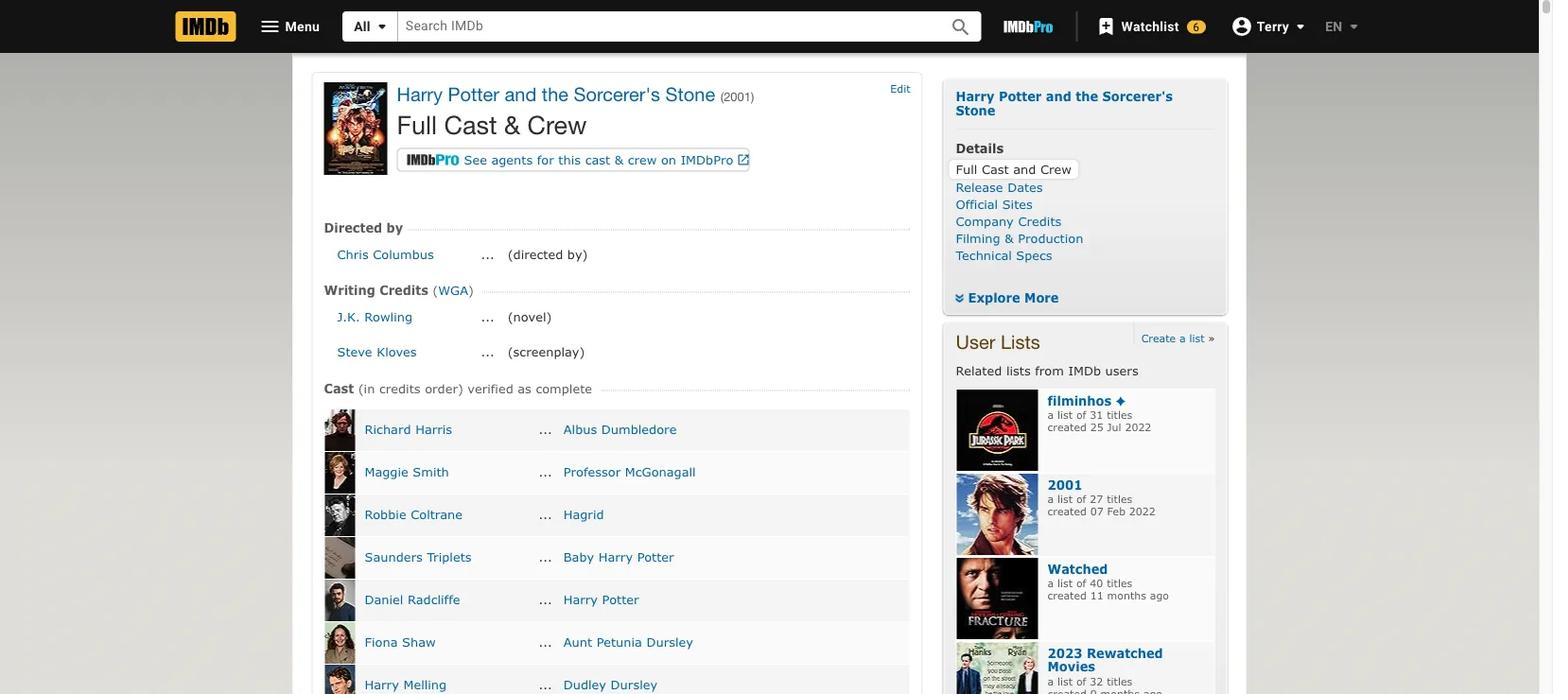 Task type: vqa. For each thing, say whether or not it's contained in the screenshot.
Interstellar
no



Task type: locate. For each thing, give the bounding box(es) containing it.
harry potter and the sorcerer's stone link up for
[[397, 83, 715, 105]]

writing
[[324, 283, 375, 298]]

a inside 2001 a list of 27 titles created 07 feb 2022
[[1048, 493, 1054, 506]]

arrow drop down image inside the en button
[[1343, 15, 1366, 38]]

list image image
[[957, 390, 1038, 471], [957, 474, 1038, 555], [957, 558, 1038, 639], [957, 642, 1038, 694]]

full right harry potter and the sorcerer's stone (2001) poster image
[[397, 110, 437, 140]]

richard harris
[[365, 422, 452, 436]]

list for watched
[[1058, 577, 1073, 590]]

potter up harry potter
[[637, 549, 674, 564]]

created inside 'watched a list of 40 titles created 11 months ago'
[[1048, 589, 1087, 602]]

potter inside harry potter and the sorcerer's stone
[[999, 88, 1042, 103]]

crew up for
[[527, 110, 587, 140]]

... left professor
[[539, 464, 552, 479]]

professor mcgonagall
[[564, 464, 696, 479]]

& up agents
[[504, 110, 520, 140]]

2001 a list of 27 titles created 07 feb 2022
[[1048, 477, 1156, 518]]

steve kloves link
[[337, 345, 417, 359]]

and up full cast and crew link
[[1046, 88, 1072, 103]]

0 horizontal spatial sorcerer's
[[574, 83, 660, 105]]

sorcerer's inside harry potter and the sorcerer's stone (2001) full cast & crew
[[574, 83, 660, 105]]

titles right 27
[[1107, 493, 1133, 506]]

1 horizontal spatial cast
[[444, 110, 497, 140]]

harry down 'baby'
[[564, 592, 598, 607]]

... for harry potter
[[539, 592, 552, 607]]

on
[[661, 153, 677, 167]]

fiona shaw link
[[365, 635, 436, 649]]

of inside filminhos ✦ a list of 31 titles created 25 jul 2022
[[1077, 409, 1087, 422]]

see
[[464, 153, 487, 167]]

wga link
[[438, 283, 468, 298]]

full inside harry potter and the sorcerer's stone (2001) full cast & crew
[[397, 110, 437, 140]]

company
[[956, 213, 1014, 228]]

... for aunt petunia dursley
[[539, 635, 552, 649]]

harry potter and the sorcerer's stone link up full cast and crew link
[[956, 88, 1173, 117]]

0 vertical spatial crew
[[527, 110, 587, 140]]

explore
[[968, 290, 1021, 305]]

... left 'baby'
[[539, 549, 552, 564]]

1 vertical spatial dursley
[[611, 677, 658, 692]]

stone inside harry potter and the sorcerer's stone (2001) full cast & crew
[[666, 83, 715, 105]]

2 horizontal spatial cast
[[982, 161, 1009, 176]]

and up agents
[[505, 83, 537, 105]]

filminhos
[[1048, 393, 1112, 408]]

cast left (in
[[324, 381, 354, 396]]

0 horizontal spatial &
[[504, 110, 520, 140]]

... left dudley
[[539, 677, 552, 692]]

1 of from the top
[[1077, 409, 1087, 422]]

stone left (2001)
[[666, 83, 715, 105]]

official sites link
[[956, 196, 1033, 211]]

harry up details
[[956, 88, 995, 103]]

1 horizontal spatial sorcerer's
[[1103, 88, 1173, 103]]

0 horizontal spatial cast
[[324, 381, 354, 396]]

harry for harry potter and the sorcerer's stone
[[956, 88, 995, 103]]

harry right "harry melling" image
[[365, 677, 399, 692]]

watched link
[[1048, 561, 1108, 576]]

list down filminhos
[[1058, 409, 1073, 422]]

(2001)
[[721, 89, 754, 104]]

... left 'hagrid' link
[[539, 507, 552, 522]]

0 horizontal spatial the
[[542, 83, 569, 105]]

1 horizontal spatial &
[[615, 153, 624, 167]]

crew up dates
[[1041, 161, 1072, 176]]

0 vertical spatial cast
[[444, 110, 497, 140]]

official
[[956, 196, 998, 211]]

& right cast
[[615, 153, 624, 167]]

0 vertical spatial credits
[[1018, 213, 1062, 228]]

25 jul 2022
[[1091, 421, 1152, 434]]

»
[[1209, 331, 1215, 344]]

1 vertical spatial crew
[[1041, 161, 1072, 176]]

sorcerer's up see agents for this cast & crew on imdbpro
[[574, 83, 660, 105]]

edit link
[[891, 82, 911, 95]]

cast up release dates link
[[982, 161, 1009, 176]]

list down the 'movies'
[[1058, 676, 1073, 688]]

of left 40
[[1077, 577, 1087, 590]]

steve
[[337, 345, 372, 359]]

... left albus
[[539, 422, 552, 436]]

richard harris image
[[325, 409, 355, 451]]

harry inside harry potter and the sorcerer's stone (2001) full cast & crew
[[397, 83, 443, 105]]

a down the 'movies'
[[1048, 676, 1054, 688]]

3 titles from the top
[[1107, 577, 1133, 590]]

& down company credits link
[[1005, 230, 1014, 245]]

harry right harry potter and the sorcerer's stone (2001) poster image
[[397, 83, 443, 105]]

0 horizontal spatial credits
[[380, 283, 429, 298]]

2 horizontal spatial and
[[1046, 88, 1072, 103]]

home image
[[176, 11, 236, 42]]

2 arrow drop down image from the left
[[1343, 15, 1366, 38]]

of left 32
[[1077, 676, 1087, 688]]

writing credits ( wga )
[[324, 283, 474, 298]]

potter up details
[[999, 88, 1042, 103]]

dates
[[1008, 179, 1043, 194]]

1 horizontal spatial crew
[[1041, 161, 1072, 176]]

of left 27
[[1077, 493, 1087, 506]]

sorcerer's for harry potter and the sorcerer's stone (2001) full cast & crew
[[574, 83, 660, 105]]

the inside harry potter and the sorcerer's stone
[[1076, 88, 1098, 103]]

1 created from the top
[[1048, 421, 1087, 434]]

arrow drop down image for all
[[371, 15, 393, 38]]

sorcerer's inside harry potter and the sorcerer's stone
[[1103, 88, 1173, 103]]

filminhos ✦ link
[[1048, 393, 1126, 408]]

arrow drop down image right the menu
[[371, 15, 393, 38]]

2 created from the top
[[1048, 505, 1087, 518]]

harry right 'baby'
[[599, 549, 633, 564]]

created down the 2001 link
[[1048, 505, 1087, 518]]

coltrane
[[411, 507, 463, 522]]

a inside "2023 rewatched movies a list of 32 titles"
[[1048, 676, 1054, 688]]

11 months ago
[[1091, 589, 1169, 602]]

1 horizontal spatial arrow drop down image
[[1343, 15, 1366, 38]]

harry potter and the sorcerer's stone (2001) poster image
[[324, 82, 387, 175]]

cast
[[444, 110, 497, 140], [982, 161, 1009, 176], [324, 381, 354, 396]]

saunders triplets link
[[365, 549, 472, 564]]

created down filminhos
[[1048, 421, 1087, 434]]

shaw
[[402, 635, 436, 649]]

3 created from the top
[[1048, 589, 1087, 602]]

4 list image image from the top
[[957, 642, 1038, 694]]

credits up production
[[1018, 213, 1062, 228]]

and up dates
[[1014, 161, 1036, 176]]

harry inside harry potter and the sorcerer's stone
[[956, 88, 995, 103]]

credits
[[379, 381, 421, 396]]

full
[[397, 110, 437, 140], [956, 161, 978, 176]]

list image image down related
[[957, 390, 1038, 471]]

of down filminhos
[[1077, 409, 1087, 422]]

list image image for watched
[[957, 558, 1038, 639]]

robbie coltrane
[[365, 507, 463, 522]]

0 vertical spatial &
[[504, 110, 520, 140]]

a right create
[[1180, 331, 1186, 344]]

created inside 2001 a list of 27 titles created 07 feb 2022
[[1048, 505, 1087, 518]]

titles inside 2001 a list of 27 titles created 07 feb 2022
[[1107, 493, 1133, 506]]

)
[[468, 283, 474, 298]]

1 horizontal spatial stone
[[956, 103, 996, 117]]

crew inside details full cast and crew release dates official sites company credits filming & production technical specs
[[1041, 161, 1072, 176]]

0 horizontal spatial crew
[[527, 110, 587, 140]]

created down watched link
[[1048, 589, 1087, 602]]

1 vertical spatial created
[[1048, 505, 1087, 518]]

created inside filminhos ✦ a list of 31 titles created 25 jul 2022
[[1048, 421, 1087, 434]]

1 vertical spatial credits
[[380, 283, 429, 298]]

1 horizontal spatial the
[[1076, 88, 1098, 103]]

the up for
[[542, 83, 569, 105]]

of
[[1077, 409, 1087, 422], [1077, 493, 1087, 506], [1077, 577, 1087, 590], [1077, 676, 1087, 688]]

arrow drop down image inside all button
[[371, 15, 393, 38]]

list inside filminhos ✦ a list of 31 titles created 25 jul 2022
[[1058, 409, 1073, 422]]

and inside harry potter and the sorcerer's stone (2001) full cast & crew
[[505, 83, 537, 105]]

40
[[1090, 577, 1104, 590]]

all
[[354, 18, 371, 34]]

0 horizontal spatial and
[[505, 83, 537, 105]]

1 horizontal spatial full
[[956, 161, 978, 176]]

... left aunt
[[539, 635, 552, 649]]

full up release
[[956, 161, 978, 176]]

credits inside details full cast and crew release dates official sites company credits filming & production technical specs
[[1018, 213, 1062, 228]]

a for 2001
[[1048, 493, 1054, 506]]

list inside 2001 a list of 27 titles created 07 feb 2022
[[1058, 493, 1073, 506]]

production
[[1018, 230, 1084, 245]]

titles inside "2023 rewatched movies a list of 32 titles"
[[1107, 676, 1133, 688]]

list left "»" at right top
[[1190, 331, 1205, 344]]

arrow drop down image
[[371, 15, 393, 38], [1343, 15, 1366, 38]]

2 titles from the top
[[1107, 493, 1133, 506]]

sorcerer's for harry potter and the sorcerer's stone
[[1103, 88, 1173, 103]]

professor
[[564, 464, 621, 479]]

potter inside harry potter and the sorcerer's stone (2001) full cast & crew
[[448, 83, 500, 105]]

list image image left the "2023"
[[957, 642, 1038, 694]]

a inside filminhos ✦ a list of 31 titles created 25 jul 2022
[[1048, 409, 1054, 422]]

imdbpro
[[681, 153, 734, 167]]

... left harry potter link
[[539, 592, 552, 607]]

0 vertical spatial dursley
[[647, 635, 694, 649]]

list down watched link
[[1058, 577, 1073, 590]]

4 of from the top
[[1077, 676, 1087, 688]]

credits up rowling
[[380, 283, 429, 298]]

arrow drop down image right arrow drop down icon
[[1343, 15, 1366, 38]]

list image image left watched
[[957, 558, 1038, 639]]

list
[[1190, 331, 1205, 344], [1058, 409, 1073, 422], [1058, 493, 1073, 506], [1058, 577, 1073, 590], [1058, 676, 1073, 688]]

...
[[481, 246, 495, 261], [481, 309, 495, 323], [481, 345, 495, 359], [539, 422, 552, 436], [539, 464, 552, 479], [539, 507, 552, 522], [539, 549, 552, 564], [539, 592, 552, 607], [539, 635, 552, 649], [539, 677, 552, 692]]

0 horizontal spatial full
[[397, 110, 437, 140]]

a inside 'watched a list of 40 titles created 11 months ago'
[[1048, 577, 1054, 590]]

0 vertical spatial full
[[397, 110, 437, 140]]

aunt
[[564, 635, 592, 649]]

2 vertical spatial created
[[1048, 589, 1087, 602]]

harry potter and the sorcerer's stone link
[[397, 83, 715, 105], [956, 88, 1173, 117]]

list inside 'watched a list of 40 titles created 11 months ago'
[[1058, 577, 1073, 590]]

watchlist image
[[1095, 15, 1118, 38]]

None field
[[398, 12, 929, 41]]

watchlist
[[1122, 18, 1180, 34]]

... for professor mcgonagall
[[539, 464, 552, 479]]

and inside harry potter and the sorcerer's stone
[[1046, 88, 1072, 103]]

created for 2001
[[1048, 505, 1087, 518]]

0 horizontal spatial arrow drop down image
[[371, 15, 393, 38]]

list image image left the 2001
[[957, 474, 1038, 555]]

fiona shaw image
[[325, 622, 355, 664]]

07 feb 2022
[[1091, 505, 1156, 518]]

harry for harry potter
[[564, 592, 598, 607]]

titles right 32
[[1107, 676, 1133, 688]]

1 horizontal spatial credits
[[1018, 213, 1062, 228]]

potter for harry potter and the sorcerer's stone
[[999, 88, 1042, 103]]

edit
[[891, 82, 911, 95]]

create
[[1142, 331, 1176, 344]]

titles right 40
[[1107, 577, 1133, 590]]

filming
[[956, 230, 1001, 245]]

this
[[559, 153, 581, 167]]

3 of from the top
[[1077, 577, 1087, 590]]

1 list image image from the top
[[957, 390, 1038, 471]]

the down 'watchlist' image
[[1076, 88, 1098, 103]]

1 titles from the top
[[1107, 409, 1133, 422]]

2 vertical spatial cast
[[324, 381, 354, 396]]

titles inside 'watched a list of 40 titles created 11 months ago'
[[1107, 577, 1133, 590]]

fiona
[[365, 635, 398, 649]]

harry potter link
[[564, 592, 639, 607]]

stone up details
[[956, 103, 996, 117]]

sorcerer's down watchlist
[[1103, 88, 1173, 103]]

petunia
[[597, 635, 642, 649]]

the
[[542, 83, 569, 105], [1076, 88, 1098, 103]]

harry melling link
[[365, 677, 447, 692]]

stone inside harry potter and the sorcerer's stone
[[956, 103, 996, 117]]

3 list image image from the top
[[957, 558, 1038, 639]]

potter up see
[[448, 83, 500, 105]]

2 of from the top
[[1077, 493, 1087, 506]]

dursley right petunia in the left of the page
[[647, 635, 694, 649]]

fiona shaw
[[365, 635, 436, 649]]

a down watched link
[[1048, 577, 1054, 590]]

a down the 2001 link
[[1048, 493, 1054, 506]]

1 horizontal spatial and
[[1014, 161, 1036, 176]]

1 vertical spatial full
[[956, 161, 978, 176]]

cast inside details full cast and crew release dates official sites company credits filming & production technical specs
[[982, 161, 1009, 176]]

a down filminhos
[[1048, 409, 1054, 422]]

agents
[[491, 153, 533, 167]]

✦
[[1116, 393, 1126, 408]]

1 vertical spatial cast
[[982, 161, 1009, 176]]

dursley down aunt petunia dursley on the bottom of page
[[611, 677, 658, 692]]

crew
[[527, 110, 587, 140], [1041, 161, 1072, 176]]

4 titles from the top
[[1107, 676, 1133, 688]]

cast up see
[[444, 110, 497, 140]]

0 vertical spatial created
[[1048, 421, 1087, 434]]

2 list image image from the top
[[957, 474, 1038, 555]]

movies
[[1048, 660, 1096, 674]]

the inside harry potter and the sorcerer's stone (2001) full cast & crew
[[542, 83, 569, 105]]

j.k. rowling link
[[337, 309, 413, 323]]

the for harry potter and the sorcerer's stone
[[1076, 88, 1098, 103]]

and
[[505, 83, 537, 105], [1046, 88, 1072, 103], [1014, 161, 1036, 176]]

list down the 2001 link
[[1058, 493, 1073, 506]]

create a list link
[[1142, 331, 1205, 344]]

baby harry potter
[[564, 549, 674, 564]]

j.k.
[[337, 309, 360, 323]]

dudley
[[564, 677, 606, 692]]

... left (directed on the left top of the page
[[481, 246, 495, 261]]

... for baby harry potter
[[539, 549, 552, 564]]

titles down ✦
[[1107, 409, 1133, 422]]

crew inside harry potter and the sorcerer's stone (2001) full cast & crew
[[527, 110, 587, 140]]

0 horizontal spatial stone
[[666, 83, 715, 105]]

saunders triplets image
[[325, 537, 355, 579]]

harry
[[397, 83, 443, 105], [956, 88, 995, 103], [599, 549, 633, 564], [564, 592, 598, 607], [365, 677, 399, 692]]

2 vertical spatial &
[[1005, 230, 1014, 245]]

potter up petunia in the left of the page
[[602, 592, 639, 607]]

rowling
[[365, 309, 413, 323]]

27
[[1090, 493, 1104, 506]]

chris
[[337, 246, 369, 261]]

2001
[[1048, 477, 1083, 492]]

1 arrow drop down image from the left
[[371, 15, 393, 38]]

2 horizontal spatial &
[[1005, 230, 1014, 245]]

maggie smith image
[[325, 452, 355, 494]]

complete
[[536, 381, 592, 396]]

hagrid
[[564, 507, 604, 522]]



Task type: describe. For each thing, give the bounding box(es) containing it.
see agents for this cast & crew on imdbpro
[[464, 153, 734, 167]]

for
[[537, 153, 554, 167]]

the for harry potter and the sorcerer's stone (2001) full cast & crew
[[542, 83, 569, 105]]

account circle image
[[1231, 15, 1253, 38]]

albus dumbledore link
[[564, 422, 677, 436]]

create a list »
[[1142, 331, 1215, 344]]

dudley dursley
[[564, 677, 658, 692]]

hagrid link
[[564, 507, 604, 522]]

harris
[[415, 422, 452, 436]]

created for watched
[[1048, 589, 1087, 602]]

en
[[1326, 18, 1343, 34]]

watched
[[1048, 561, 1108, 576]]

directed by
[[324, 220, 407, 235]]

triplets
[[427, 549, 472, 564]]

more
[[1025, 290, 1059, 305]]

crew
[[628, 153, 657, 167]]

submit search image
[[950, 16, 973, 39]]

... for dudley dursley
[[539, 677, 552, 692]]

list image image for filminhos ✦
[[957, 390, 1038, 471]]

arrow drop down image for en
[[1343, 15, 1366, 38]]

... for albus dumbledore
[[539, 422, 552, 436]]

... up the verified
[[481, 345, 495, 359]]

list for create
[[1190, 331, 1205, 344]]

full inside details full cast and crew release dates official sites company credits filming & production technical specs
[[956, 161, 978, 176]]

technical
[[956, 247, 1012, 262]]

wga
[[438, 283, 468, 298]]

and for harry potter and the sorcerer's stone
[[1046, 88, 1072, 103]]

... left (novel)
[[481, 309, 495, 323]]

all button
[[343, 11, 398, 42]]

32
[[1090, 676, 1104, 688]]

columbus
[[373, 246, 434, 261]]

cast inside harry potter and the sorcerer's stone (2001) full cast & crew
[[444, 110, 497, 140]]

saunders
[[365, 549, 423, 564]]

titles inside filminhos ✦ a list of 31 titles created 25 jul 2022
[[1107, 409, 1133, 422]]

list inside "2023 rewatched movies a list of 32 titles"
[[1058, 676, 1073, 688]]

cast
[[585, 153, 610, 167]]

rewatched
[[1087, 645, 1163, 660]]

terry button
[[1221, 9, 1312, 43]]

melling
[[403, 677, 447, 692]]

menu button
[[244, 11, 335, 42]]

specs
[[1016, 247, 1053, 262]]

of inside 2001 a list of 27 titles created 07 feb 2022
[[1077, 493, 1087, 506]]

related lists from imdb users
[[956, 363, 1139, 378]]

(in
[[358, 381, 375, 396]]

(screenplay)
[[508, 345, 585, 359]]

2023 rewatched movies link
[[1048, 645, 1163, 674]]

potter for harry potter
[[602, 592, 639, 607]]

by
[[387, 220, 403, 235]]

user
[[956, 331, 996, 353]]

lists
[[1007, 363, 1031, 378]]

harry melling
[[365, 677, 447, 692]]

2001 link
[[1048, 477, 1083, 492]]

technical specs link
[[956, 247, 1053, 262]]

richard harris link
[[365, 422, 452, 436]]

maggie smith link
[[365, 464, 449, 479]]

menu
[[285, 18, 320, 34]]

a for create
[[1180, 331, 1186, 344]]

arrow drop down image
[[1290, 15, 1312, 38]]

aunt petunia dursley link
[[564, 635, 694, 649]]

... for hagrid
[[539, 507, 552, 522]]

& inside details full cast and crew release dates official sites company credits filming & production technical specs
[[1005, 230, 1014, 245]]

company credits link
[[956, 213, 1062, 228]]

related
[[956, 363, 1002, 378]]

aunt petunia dursley
[[564, 635, 694, 649]]

filminhos ✦ a list of 31 titles created 25 jul 2022
[[1048, 393, 1152, 434]]

release dates link
[[956, 179, 1043, 194]]

1 vertical spatial &
[[615, 153, 624, 167]]

menu image
[[259, 15, 281, 38]]

saunders triplets
[[365, 549, 472, 564]]

harry potter and the sorcerer's stone (2001) full cast & crew
[[397, 83, 754, 140]]

dudley dursley link
[[564, 677, 658, 692]]

harry for harry potter and the sorcerer's stone (2001) full cast & crew
[[397, 83, 443, 105]]

(directed
[[508, 246, 563, 261]]

terry
[[1257, 18, 1290, 34]]

daniel radcliffe image
[[325, 580, 355, 621]]

stone for harry potter and the sorcerer's stone (2001) full cast & crew
[[666, 83, 715, 105]]

1 horizontal spatial harry potter and the sorcerer's stone link
[[956, 88, 1173, 117]]

All search field
[[343, 11, 982, 42]]

verified
[[468, 381, 514, 396]]

2023 rewatched movies a list of 32 titles
[[1048, 645, 1163, 688]]

robbie coltrane image
[[325, 495, 355, 536]]

order)
[[425, 381, 463, 396]]

harry for harry melling
[[365, 677, 399, 692]]

potter for harry potter and the sorcerer's stone (2001) full cast & crew
[[448, 83, 500, 105]]

maggie
[[365, 464, 409, 479]]

and inside details full cast and crew release dates official sites company credits filming & production technical specs
[[1014, 161, 1036, 176]]

daniel
[[365, 592, 403, 607]]

chris columbus link
[[337, 246, 434, 261]]

list for 2001
[[1058, 493, 1073, 506]]

31
[[1090, 409, 1104, 422]]

list image image for 2023 rewatched movies
[[957, 642, 1038, 694]]

harry melling image
[[325, 665, 355, 694]]

baby harry potter link
[[564, 549, 674, 564]]

Search IMDb text field
[[398, 12, 929, 41]]

of inside "2023 rewatched movies a list of 32 titles"
[[1077, 676, 1087, 688]]

chris columbus
[[337, 246, 434, 261]]

steve kloves
[[337, 345, 417, 359]]

of inside 'watched a list of 40 titles created 11 months ago'
[[1077, 577, 1087, 590]]

0 horizontal spatial harry potter and the sorcerer's stone link
[[397, 83, 715, 105]]

stone for harry potter and the sorcerer's stone
[[956, 103, 996, 117]]

directed
[[324, 220, 382, 235]]

baby
[[564, 549, 594, 564]]

smith
[[413, 464, 449, 479]]

professor mcgonagall link
[[564, 464, 696, 479]]

mcgonagall
[[625, 464, 696, 479]]

and for harry potter and the sorcerer's stone (2001) full cast & crew
[[505, 83, 537, 105]]

none field inside all search field
[[398, 12, 929, 41]]

albus
[[564, 422, 597, 436]]

user lists
[[956, 331, 1041, 353]]

release
[[956, 179, 1003, 194]]

robbie coltrane link
[[365, 507, 463, 522]]

details full cast and crew release dates official sites company credits filming & production technical specs
[[956, 141, 1084, 262]]

list image image for 2001
[[957, 474, 1038, 555]]

robbie
[[365, 507, 406, 522]]

a for watched
[[1048, 577, 1054, 590]]

explore more
[[968, 290, 1059, 305]]

& inside harry potter and the sorcerer's stone (2001) full cast & crew
[[504, 110, 520, 140]]

users
[[1106, 363, 1139, 378]]

(novel)
[[508, 309, 552, 323]]

dumbledore
[[602, 422, 677, 436]]



